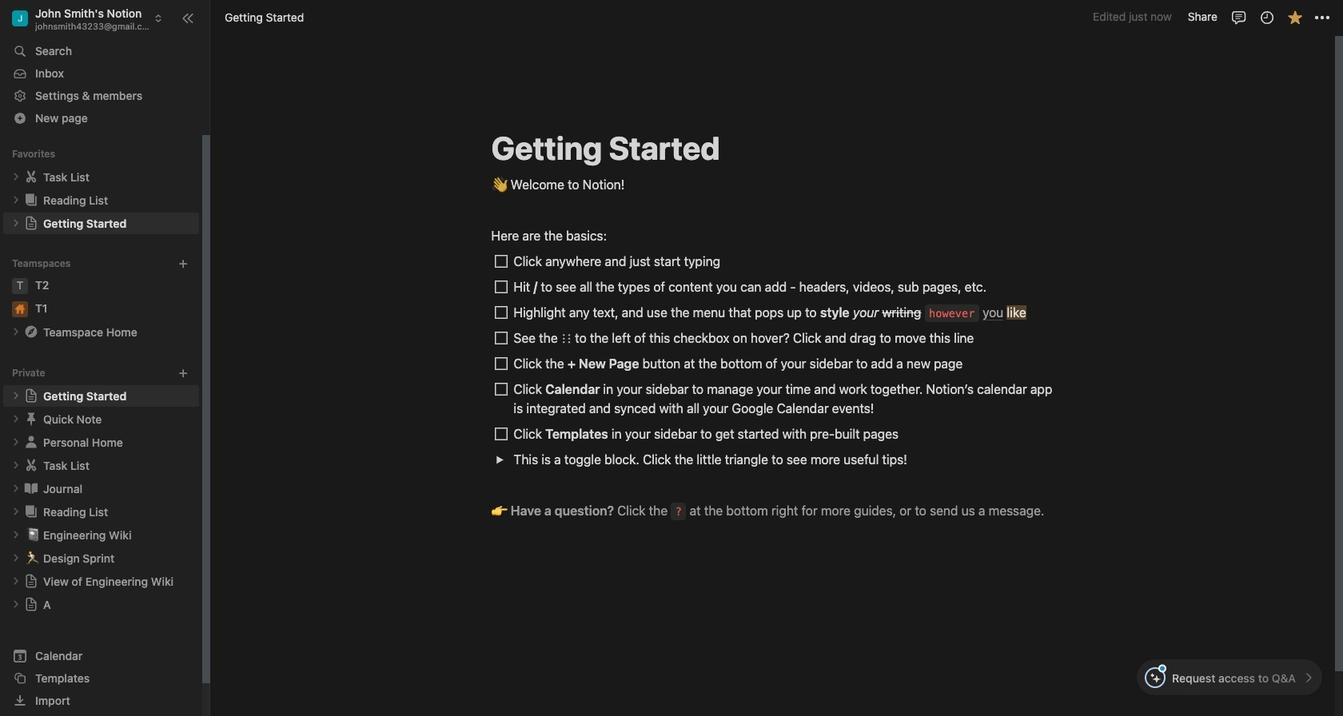 Task type: describe. For each thing, give the bounding box(es) containing it.
👋 image
[[491, 173, 507, 194]]

close sidebar image
[[181, 12, 194, 24]]

t image
[[12, 278, 28, 294]]

📓 image
[[26, 526, 40, 544]]



Task type: vqa. For each thing, say whether or not it's contained in the screenshot.
'👋' image
yes



Task type: locate. For each thing, give the bounding box(es) containing it.
new teamspace image
[[177, 258, 189, 269]]

👉 image
[[491, 500, 507, 520]]

favorited image
[[1287, 9, 1303, 25]]

add a page image
[[177, 368, 189, 379]]

7 open image from the top
[[11, 600, 21, 610]]

open image
[[11, 327, 21, 337], [11, 391, 21, 401], [11, 461, 21, 470], [11, 484, 21, 494], [11, 530, 21, 540], [11, 554, 21, 563], [11, 600, 21, 610]]

1 open image from the top
[[11, 327, 21, 337]]

3 open image from the top
[[11, 461, 21, 470]]

comments image
[[1231, 9, 1247, 25]]

5 open image from the top
[[11, 530, 21, 540]]

2 open image from the top
[[11, 391, 21, 401]]

6 open image from the top
[[11, 554, 21, 563]]

🏃 image
[[26, 549, 40, 567]]

updates image
[[1259, 9, 1275, 25]]

change page icon image
[[23, 169, 39, 185], [23, 192, 39, 208], [24, 216, 38, 231], [23, 324, 39, 340], [24, 389, 38, 403], [23, 411, 39, 427], [23, 434, 39, 450], [23, 458, 39, 474], [23, 481, 39, 497], [23, 504, 39, 520], [24, 574, 38, 589], [24, 598, 38, 612]]

open image
[[11, 172, 21, 182], [11, 195, 21, 205], [11, 219, 21, 228], [11, 414, 21, 424], [11, 438, 21, 447], [496, 455, 504, 464], [11, 507, 21, 517], [11, 577, 21, 586]]

4 open image from the top
[[11, 484, 21, 494]]



